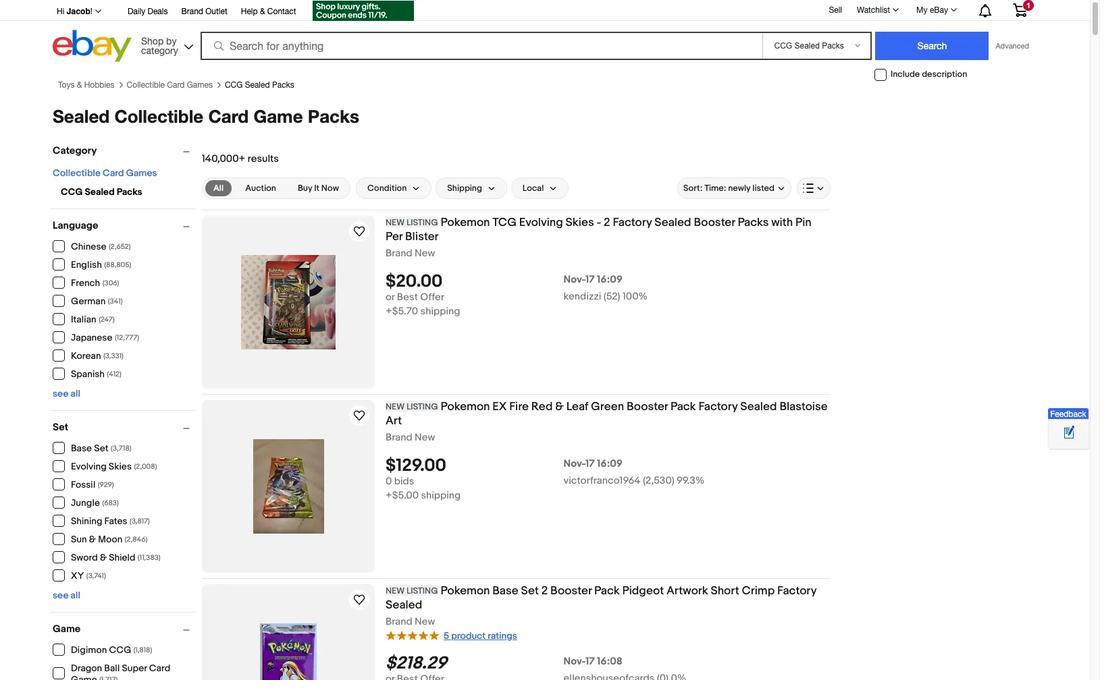 Task type: vqa. For each thing, say whether or not it's contained in the screenshot.
Set in 'Pokemon Base Set 2 Booster Pack Pidgeot Artwork Short Crimp Factory Sealed'
yes



Task type: describe. For each thing, give the bounding box(es) containing it.
auction
[[245, 183, 276, 194]]

(11,383)
[[138, 554, 161, 563]]

nov- for $129.00
[[564, 458, 586, 471]]

0 vertical spatial game
[[254, 106, 303, 127]]

0 vertical spatial collectible card games
[[127, 80, 213, 90]]

main content containing $20.00
[[202, 138, 831, 681]]

1 vertical spatial collectible card games link
[[53, 167, 157, 179]]

shining fates (3,817)
[[71, 516, 150, 528]]

category button
[[53, 144, 196, 157]]

dragon
[[71, 663, 102, 675]]

1 link
[[1005, 0, 1036, 20]]

(88,805)
[[104, 261, 131, 270]]

ccg sealed packs link
[[225, 80, 294, 90]]

evolving inside pokemon tcg evolving skies - 2 factory sealed booster packs with pin per blister
[[519, 216, 563, 230]]

nov-17 16:09 0 bids
[[386, 458, 623, 488]]

0 vertical spatial collectible card games link
[[127, 80, 213, 90]]

by
[[166, 35, 177, 46]]

sword & shield (11,383)
[[71, 553, 161, 564]]

listing for $20.00
[[407, 217, 438, 228]]

pokemon base set 2 booster pack pidgeot artwork short crimp factory sealed heading
[[386, 585, 817, 613]]

17 for $20.00
[[586, 274, 595, 286]]

!
[[90, 7, 92, 16]]

sword
[[71, 553, 98, 564]]

help
[[241, 7, 258, 16]]

1 vertical spatial collectible card games
[[53, 167, 157, 179]]

english
[[71, 260, 102, 271]]

watch pokemon tcg evolving skies - 2 factory sealed booster packs with pin per blister image
[[351, 224, 368, 240]]

xy (3,741)
[[71, 571, 106, 583]]

victorfranco1964 (2,530) 99.3% +$5.00 shipping
[[386, 475, 705, 503]]

2 inside pokemon tcg evolving skies - 2 factory sealed booster packs with pin per blister
[[604, 216, 610, 230]]

short
[[711, 585, 740, 598]]

(2,652)
[[109, 243, 131, 252]]

2 vertical spatial ccg
[[109, 645, 131, 657]]

new down blister
[[415, 247, 435, 260]]

advanced link
[[989, 32, 1036, 59]]

japanese (12,777)
[[71, 333, 139, 344]]

sealed up sealed collectible card game packs
[[245, 80, 270, 90]]

1 horizontal spatial games
[[187, 80, 213, 90]]

buy
[[298, 183, 312, 194]]

now
[[321, 183, 339, 194]]

0 horizontal spatial games
[[126, 167, 157, 179]]

shipping button
[[436, 178, 507, 199]]

brand outlet link
[[181, 5, 227, 20]]

new up $129.00 on the bottom
[[415, 432, 435, 444]]

watchlist
[[857, 5, 890, 15]]

japanese
[[71, 333, 112, 344]]

kendizzi (52) 100% +$5.70 shipping
[[386, 291, 648, 318]]

100%
[[623, 291, 648, 303]]

brand outlet
[[181, 7, 227, 16]]

outlet
[[206, 7, 227, 16]]

factory inside the pokemon base set 2 booster pack pidgeot artwork short crimp factory sealed
[[778, 585, 817, 598]]

bids
[[394, 476, 414, 488]]

factory inside pokemon ex fire red & leaf green booster pack factory sealed blastoise art
[[699, 401, 738, 414]]

dragon ball super card game link
[[53, 663, 196, 681]]

new listing for $129.00
[[386, 402, 438, 413]]

Search for anything text field
[[203, 33, 760, 59]]

& for contact
[[260, 7, 265, 16]]

shield
[[109, 553, 135, 564]]

see for set
[[53, 590, 69, 602]]

artwork
[[667, 585, 708, 598]]

card inside dragon ball super card game
[[149, 663, 170, 675]]

korean (3,331)
[[71, 351, 124, 362]]

pokemon for $20.00
[[441, 216, 490, 230]]

local button
[[511, 178, 569, 199]]

pokemon ex fire red & leaf green booster pack factory sealed blastoise art image
[[253, 440, 324, 534]]

category
[[141, 45, 178, 56]]

product
[[451, 631, 486, 642]]

hi jacob !
[[57, 6, 92, 16]]

all for set
[[71, 590, 80, 602]]

english (88,805)
[[71, 260, 131, 271]]

-
[[597, 216, 601, 230]]

(929)
[[98, 481, 114, 490]]

ebay
[[930, 5, 948, 15]]

+$5.00
[[386, 490, 419, 503]]

see all for language
[[53, 388, 80, 400]]

red
[[531, 401, 553, 414]]

3 nov- from the top
[[564, 656, 586, 669]]

$129.00
[[386, 456, 446, 477]]

watch pokemon base set 2 booster pack pidgeot artwork short crimp factory sealed image
[[351, 592, 368, 609]]

0 vertical spatial set
[[53, 421, 68, 434]]

listed
[[753, 183, 775, 194]]

$218.29
[[386, 654, 447, 675]]

watchlist link
[[850, 2, 905, 18]]

(306)
[[102, 279, 119, 288]]

(412)
[[107, 370, 122, 379]]

pack inside the pokemon base set 2 booster pack pidgeot artwork short crimp factory sealed
[[595, 585, 620, 598]]

feedback
[[1051, 410, 1087, 419]]

140,000+
[[202, 153, 245, 165]]

shop
[[141, 35, 164, 46]]

daily
[[128, 7, 145, 16]]

description
[[922, 69, 968, 80]]

0 vertical spatial collectible
[[127, 80, 165, 90]]

$20.00
[[386, 272, 443, 293]]

pokemon base set 2 booster pack pidgeot artwork short crimp factory sealed
[[386, 585, 817, 613]]

factory inside pokemon tcg evolving skies - 2 factory sealed booster packs with pin per blister
[[613, 216, 652, 230]]

my ebay
[[917, 5, 948, 15]]

green
[[591, 401, 624, 414]]

per
[[386, 230, 403, 244]]

sealed inside pokemon ex fire red & leaf green booster pack factory sealed blastoise art
[[741, 401, 777, 414]]

3 brand new from the top
[[386, 616, 435, 629]]

brand for pokemon ex fire red & leaf green booster pack factory sealed blastoise art
[[386, 432, 412, 444]]

2 horizontal spatial ccg
[[225, 80, 243, 90]]

pokemon ex fire red & leaf green booster pack factory sealed blastoise art heading
[[386, 401, 828, 428]]

see for language
[[53, 388, 69, 400]]

it
[[314, 183, 320, 194]]

jungle
[[71, 498, 100, 510]]

sealed up language
[[85, 186, 115, 198]]

0 vertical spatial base
[[71, 443, 92, 455]]

buy it now link
[[290, 180, 347, 197]]

base inside the pokemon base set 2 booster pack pidgeot artwork short crimp factory sealed
[[493, 585, 519, 598]]

all
[[213, 183, 224, 194]]

(247)
[[99, 316, 115, 325]]

condition button
[[356, 178, 432, 199]]

pokemon for $129.00
[[441, 401, 490, 414]]

offer
[[420, 291, 444, 304]]

best
[[397, 291, 418, 304]]

(3,718)
[[111, 445, 132, 454]]

5 product ratings link
[[386, 630, 517, 643]]

pack inside pokemon ex fire red & leaf green booster pack factory sealed blastoise art
[[671, 401, 696, 414]]

packs inside pokemon tcg evolving skies - 2 factory sealed booster packs with pin per blister
[[738, 216, 769, 230]]

new inside the pokemon tcg evolving skies - 2 factory sealed booster packs with pin per blister heading
[[386, 217, 405, 228]]

+$5.70
[[386, 305, 418, 318]]

new listing inside pokemon base set 2 booster pack pidgeot artwork short crimp factory sealed heading
[[386, 586, 438, 597]]

1 vertical spatial collectible
[[114, 106, 204, 127]]

(3,741)
[[86, 572, 106, 581]]

set inside the pokemon base set 2 booster pack pidgeot artwork short crimp factory sealed
[[521, 585, 539, 598]]

super
[[122, 663, 147, 675]]

all link
[[205, 180, 232, 197]]

my
[[917, 5, 928, 15]]

shop by category
[[141, 35, 178, 56]]

& for moon
[[89, 535, 96, 546]]

brand inside account navigation
[[181, 7, 203, 16]]

all for language
[[71, 388, 80, 400]]



Task type: locate. For each thing, give the bounding box(es) containing it.
main content
[[202, 138, 831, 681]]

sealed left blastoise
[[741, 401, 777, 414]]

1 vertical spatial set
[[94, 443, 109, 455]]

1 see from the top
[[53, 388, 69, 400]]

nov- left 16:08
[[564, 656, 586, 669]]

2 horizontal spatial booster
[[694, 216, 735, 230]]

0 vertical spatial all
[[71, 388, 80, 400]]

1 16:09 from the top
[[597, 274, 623, 286]]

1 vertical spatial see all button
[[53, 590, 80, 602]]

& right sun
[[89, 535, 96, 546]]

1 all from the top
[[71, 388, 80, 400]]

1 new listing from the top
[[386, 217, 438, 228]]

collectible down category
[[127, 80, 165, 90]]

2 16:09 from the top
[[597, 458, 623, 471]]

collectible card games down category
[[127, 80, 213, 90]]

3 listing from the top
[[407, 586, 438, 597]]

french (306)
[[71, 278, 119, 289]]

1 vertical spatial listing
[[407, 402, 438, 413]]

see all button down the xy
[[53, 590, 80, 602]]

new up 5 product ratings "link" on the left bottom of page
[[415, 616, 435, 629]]

evolving up fossil (929)
[[71, 462, 107, 473]]

2 horizontal spatial factory
[[778, 585, 817, 598]]

brand up $218.29
[[386, 616, 412, 629]]

0 vertical spatial see all button
[[53, 388, 80, 400]]

2 vertical spatial factory
[[778, 585, 817, 598]]

shipping right +$5.00
[[421, 490, 461, 503]]

nov- up kendizzi
[[564, 274, 586, 286]]

16:09 up (52) at the right
[[597, 274, 623, 286]]

toys
[[58, 80, 75, 90]]

(2,008)
[[134, 463, 157, 472]]

hobbies
[[84, 80, 115, 90]]

games
[[187, 80, 213, 90], [126, 167, 157, 179]]

16:09 for $20.00
[[597, 274, 623, 286]]

sun
[[71, 535, 87, 546]]

1 vertical spatial 2
[[542, 585, 548, 598]]

results
[[248, 153, 279, 165]]

0 horizontal spatial set
[[53, 421, 68, 434]]

card down (1,818)
[[149, 663, 170, 675]]

or
[[386, 291, 395, 304]]

new listing right watch pokemon base set 2 booster pack pidgeot artwork short crimp factory sealed image
[[386, 586, 438, 597]]

german (341)
[[71, 296, 123, 308]]

2 vertical spatial pokemon
[[441, 585, 490, 598]]

ccg sealed packs up sealed collectible card game packs
[[225, 80, 294, 90]]

16:09 for $129.00
[[597, 458, 623, 471]]

listing up blister
[[407, 217, 438, 228]]

account navigation
[[49, 0, 1038, 23]]

listing inside the pokemon tcg evolving skies - 2 factory sealed booster packs with pin per blister heading
[[407, 217, 438, 228]]

collectible card games down category dropdown button
[[53, 167, 157, 179]]

1 horizontal spatial booster
[[627, 401, 668, 414]]

french
[[71, 278, 100, 289]]

1 vertical spatial see
[[53, 590, 69, 602]]

0 horizontal spatial ccg
[[61, 186, 83, 198]]

2 17 from the top
[[586, 458, 595, 471]]

1 nov- from the top
[[564, 274, 586, 286]]

blastoise
[[780, 401, 828, 414]]

1 pokemon from the top
[[441, 216, 490, 230]]

1 vertical spatial pack
[[595, 585, 620, 598]]

ccg up ball
[[109, 645, 131, 657]]

1 vertical spatial shipping
[[421, 490, 461, 503]]

brand left 'outlet'
[[181, 7, 203, 16]]

new listing up blister
[[386, 217, 438, 228]]

17 left 16:08
[[586, 656, 595, 669]]

2 see all button from the top
[[53, 590, 80, 602]]

my ebay link
[[909, 2, 963, 18]]

new listing for $20.00
[[386, 217, 438, 228]]

listing inside pokemon ex fire red & leaf green booster pack factory sealed blastoise art heading
[[407, 402, 438, 413]]

see all button for set
[[53, 590, 80, 602]]

1 vertical spatial ccg sealed packs
[[61, 186, 142, 198]]

pokemon inside pokemon ex fire red & leaf green booster pack factory sealed blastoise art
[[441, 401, 490, 414]]

brand for pokemon tcg evolving skies - 2 factory sealed booster packs with pin per blister
[[386, 247, 412, 260]]

chinese
[[71, 241, 106, 253]]

game down ccg sealed packs link
[[254, 106, 303, 127]]

game button
[[53, 623, 196, 636]]

deals
[[148, 7, 168, 16]]

0 vertical spatial see
[[53, 388, 69, 400]]

0 horizontal spatial base
[[71, 443, 92, 455]]

sealed right watch pokemon base set 2 booster pack pidgeot artwork short crimp factory sealed image
[[386, 599, 422, 613]]

1 vertical spatial pokemon
[[441, 401, 490, 414]]

sort: time: newly listed
[[683, 183, 775, 194]]

5 product ratings
[[444, 631, 517, 642]]

16:08
[[597, 656, 623, 669]]

see all for set
[[53, 590, 80, 602]]

card down category
[[167, 80, 185, 90]]

1 vertical spatial 16:09
[[597, 458, 623, 471]]

2 brand new from the top
[[386, 432, 435, 444]]

all down 'spanish' on the bottom left of page
[[71, 388, 80, 400]]

watch pokemon ex fire red & leaf green booster pack factory sealed blastoise art image
[[351, 408, 368, 424]]

(2,846)
[[125, 536, 148, 545]]

0 horizontal spatial 2
[[542, 585, 548, 598]]

games down category dropdown button
[[126, 167, 157, 179]]

1 vertical spatial ccg
[[61, 186, 83, 198]]

0 vertical spatial nov-
[[564, 274, 586, 286]]

All selected text field
[[213, 182, 224, 194]]

99.3%
[[677, 475, 705, 488]]

see all down 'spanish' on the bottom left of page
[[53, 388, 80, 400]]

brand down art
[[386, 432, 412, 444]]

3 new listing from the top
[[386, 586, 438, 597]]

brand new down blister
[[386, 247, 435, 260]]

1 17 from the top
[[586, 274, 595, 286]]

evolving down local 'dropdown button'
[[519, 216, 563, 230]]

fire
[[510, 401, 529, 414]]

sell
[[829, 5, 842, 15]]

2 vertical spatial new listing
[[386, 586, 438, 597]]

& right help
[[260, 7, 265, 16]]

skies inside pokemon tcg evolving skies - 2 factory sealed booster packs with pin per blister
[[566, 216, 594, 230]]

shop by category banner
[[49, 0, 1038, 66]]

2 all from the top
[[71, 590, 80, 602]]

tcg
[[493, 216, 517, 230]]

& for hobbies
[[77, 80, 82, 90]]

1 brand new from the top
[[386, 247, 435, 260]]

17
[[586, 274, 595, 286], [586, 458, 595, 471], [586, 656, 595, 669]]

2 vertical spatial game
[[71, 675, 97, 681]]

ccg up sealed collectible card game packs
[[225, 80, 243, 90]]

sealed
[[245, 80, 270, 90], [53, 106, 110, 127], [85, 186, 115, 198], [655, 216, 691, 230], [741, 401, 777, 414], [386, 599, 422, 613]]

pokemon down shipping
[[441, 216, 490, 230]]

collectible down category at the left of page
[[53, 167, 101, 179]]

1 horizontal spatial ccg
[[109, 645, 131, 657]]

1 vertical spatial games
[[126, 167, 157, 179]]

booster inside pokemon tcg evolving skies - 2 factory sealed booster packs with pin per blister
[[694, 216, 735, 230]]

fates
[[104, 516, 127, 528]]

2 pokemon from the top
[[441, 401, 490, 414]]

1 see all button from the top
[[53, 388, 80, 400]]

card down category dropdown button
[[103, 167, 124, 179]]

16:09
[[597, 274, 623, 286], [597, 458, 623, 471]]

0 horizontal spatial booster
[[551, 585, 592, 598]]

listing inside pokemon base set 2 booster pack pidgeot artwork short crimp factory sealed heading
[[407, 586, 438, 597]]

nov-17 16:09 or best offer
[[386, 274, 623, 304]]

games up sealed collectible card game packs
[[187, 80, 213, 90]]

& right toys
[[77, 80, 82, 90]]

auction link
[[237, 180, 284, 197]]

0 vertical spatial pack
[[671, 401, 696, 414]]

local
[[523, 183, 544, 194]]

pack
[[671, 401, 696, 414], [595, 585, 620, 598]]

nov- for $20.00
[[564, 274, 586, 286]]

sealed down 'sort:'
[[655, 216, 691, 230]]

1 vertical spatial skies
[[109, 462, 132, 473]]

0 vertical spatial 2
[[604, 216, 610, 230]]

1 horizontal spatial skies
[[566, 216, 594, 230]]

2 vertical spatial collectible
[[53, 167, 101, 179]]

german
[[71, 296, 106, 308]]

leaf
[[567, 401, 589, 414]]

skies left -
[[566, 216, 594, 230]]

1 horizontal spatial 2
[[604, 216, 610, 230]]

collectible card games link
[[127, 80, 213, 90], [53, 167, 157, 179]]

ccg sealed packs
[[225, 80, 294, 90], [61, 186, 142, 198]]

include description
[[891, 69, 968, 80]]

help & contact link
[[241, 5, 296, 20]]

0 vertical spatial brand new
[[386, 247, 435, 260]]

with
[[772, 216, 793, 230]]

pokemon tcg evolving skies - 2 factory sealed booster packs with pin per blister heading
[[386, 216, 812, 244]]

1 horizontal spatial pack
[[671, 401, 696, 414]]

17 inside nov-17 16:09 0 bids
[[586, 458, 595, 471]]

listing options selector. list view selected. image
[[803, 183, 825, 194]]

new listing inside the pokemon tcg evolving skies - 2 factory sealed booster packs with pin per blister heading
[[386, 217, 438, 228]]

listing up $129.00 on the bottom
[[407, 402, 438, 413]]

all down the xy
[[71, 590, 80, 602]]

1 vertical spatial all
[[71, 590, 80, 602]]

1 horizontal spatial ccg sealed packs
[[225, 80, 294, 90]]

& inside pokemon ex fire red & leaf green booster pack factory sealed blastoise art
[[556, 401, 564, 414]]

0 vertical spatial 17
[[586, 274, 595, 286]]

0 horizontal spatial pack
[[595, 585, 620, 598]]

1 see all from the top
[[53, 388, 80, 400]]

(3,817)
[[130, 518, 150, 527]]

brand down per
[[386, 247, 412, 260]]

jacob
[[67, 6, 90, 16]]

1 vertical spatial 17
[[586, 458, 595, 471]]

new listing inside pokemon ex fire red & leaf green booster pack factory sealed blastoise art heading
[[386, 402, 438, 413]]

crimp
[[742, 585, 775, 598]]

& right red
[[556, 401, 564, 414]]

16:09 inside nov-17 16:09 or best offer
[[597, 274, 623, 286]]

1 vertical spatial factory
[[699, 401, 738, 414]]

base up ratings
[[493, 585, 519, 598]]

jungle (683)
[[71, 498, 119, 510]]

shipping inside victorfranco1964 (2,530) 99.3% +$5.00 shipping
[[421, 490, 461, 503]]

2 vertical spatial listing
[[407, 586, 438, 597]]

pokemon tcg evolving skies - 2 factory sealed booster packs with pin per blister image
[[241, 255, 336, 350]]

nov- up "victorfranco1964"
[[564, 458, 586, 471]]

140,000+ results
[[202, 153, 279, 165]]

see
[[53, 388, 69, 400], [53, 590, 69, 602]]

nov- inside nov-17 16:09 or best offer
[[564, 274, 586, 286]]

new inside pokemon base set 2 booster pack pidgeot artwork short crimp factory sealed heading
[[386, 586, 405, 597]]

evolving
[[519, 216, 563, 230], [71, 462, 107, 473]]

2 nov- from the top
[[564, 458, 586, 471]]

& inside "link"
[[260, 7, 265, 16]]

shipping for $129.00
[[421, 490, 461, 503]]

2 inside the pokemon base set 2 booster pack pidgeot artwork short crimp factory sealed
[[542, 585, 548, 598]]

pokemon base set 2 booster pack pidgeot artwork short crimp factory sealed image
[[260, 624, 317, 681]]

ex
[[493, 401, 507, 414]]

brand new for $129.00
[[386, 432, 435, 444]]

sealed down toys & hobbies link
[[53, 106, 110, 127]]

0
[[386, 476, 392, 488]]

new up per
[[386, 217, 405, 228]]

hi
[[57, 7, 64, 16]]

17 up "victorfranco1964"
[[586, 458, 595, 471]]

0 vertical spatial evolving
[[519, 216, 563, 230]]

3 pokemon from the top
[[441, 585, 490, 598]]

0 vertical spatial shipping
[[421, 305, 460, 318]]

0 vertical spatial factory
[[613, 216, 652, 230]]

nov- inside nov-17 16:09 0 bids
[[564, 458, 586, 471]]

& for shield
[[100, 553, 107, 564]]

16:09 inside nov-17 16:09 0 bids
[[597, 458, 623, 471]]

0 horizontal spatial skies
[[109, 462, 132, 473]]

1 vertical spatial new listing
[[386, 402, 438, 413]]

collectible card games link down category
[[127, 80, 213, 90]]

0 vertical spatial skies
[[566, 216, 594, 230]]

language
[[53, 219, 98, 232]]

xy
[[71, 571, 84, 583]]

2 listing from the top
[[407, 402, 438, 413]]

fossil
[[71, 480, 95, 491]]

see all button
[[53, 388, 80, 400], [53, 590, 80, 602]]

new inside pokemon ex fire red & leaf green booster pack factory sealed blastoise art heading
[[386, 402, 405, 413]]

new up art
[[386, 402, 405, 413]]

sell link
[[823, 5, 848, 15]]

1 horizontal spatial evolving
[[519, 216, 563, 230]]

1 vertical spatial evolving
[[71, 462, 107, 473]]

shipping for $20.00
[[421, 305, 460, 318]]

game inside dragon ball super card game
[[71, 675, 97, 681]]

(683)
[[102, 500, 119, 508]]

shipping
[[447, 183, 482, 194]]

0 horizontal spatial evolving
[[71, 462, 107, 473]]

collectible up category dropdown button
[[114, 106, 204, 127]]

brand new up $218.29
[[386, 616, 435, 629]]

1 vertical spatial game
[[53, 623, 81, 636]]

see all button down 'spanish' on the bottom left of page
[[53, 388, 80, 400]]

0 vertical spatial booster
[[694, 216, 735, 230]]

toys & hobbies link
[[58, 80, 115, 90]]

listing up 5 product ratings "link" on the left bottom of page
[[407, 586, 438, 597]]

& left shield
[[100, 553, 107, 564]]

0 horizontal spatial factory
[[613, 216, 652, 230]]

2 see all from the top
[[53, 590, 80, 602]]

2 vertical spatial 17
[[586, 656, 595, 669]]

base
[[71, 443, 92, 455], [493, 585, 519, 598]]

none submit inside shop by category 'banner'
[[876, 32, 989, 60]]

sealed inside the pokemon base set 2 booster pack pidgeot artwork short crimp factory sealed
[[386, 599, 422, 613]]

1 vertical spatial booster
[[627, 401, 668, 414]]

ball
[[104, 663, 120, 675]]

ccg sealed packs up the language dropdown button
[[61, 186, 142, 198]]

pokemon up product
[[441, 585, 490, 598]]

shining
[[71, 516, 102, 528]]

see all button for language
[[53, 388, 80, 400]]

new
[[386, 217, 405, 228], [415, 247, 435, 260], [386, 402, 405, 413], [415, 432, 435, 444], [386, 586, 405, 597], [415, 616, 435, 629]]

sun & moon (2,846)
[[71, 535, 148, 546]]

0 vertical spatial listing
[[407, 217, 438, 228]]

17 up kendizzi
[[586, 274, 595, 286]]

pidgeot
[[623, 585, 664, 598]]

17 inside nov-17 16:09 or best offer
[[586, 274, 595, 286]]

0 vertical spatial 16:09
[[597, 274, 623, 286]]

listing for $129.00
[[407, 402, 438, 413]]

contact
[[267, 7, 296, 16]]

shop by category button
[[135, 30, 196, 59]]

shipping down offer
[[421, 305, 460, 318]]

1 horizontal spatial factory
[[699, 401, 738, 414]]

shipping inside kendizzi (52) 100% +$5.70 shipping
[[421, 305, 460, 318]]

1 vertical spatial brand new
[[386, 432, 435, 444]]

brand new for $20.00
[[386, 247, 435, 260]]

1 listing from the top
[[407, 217, 438, 228]]

see all down the xy
[[53, 590, 80, 602]]

(2,530)
[[643, 475, 675, 488]]

pokemon left ex
[[441, 401, 490, 414]]

packs
[[272, 80, 294, 90], [308, 106, 359, 127], [117, 186, 142, 198], [738, 216, 769, 230]]

listing
[[407, 217, 438, 228], [407, 402, 438, 413], [407, 586, 438, 597]]

base up fossil
[[71, 443, 92, 455]]

1 vertical spatial see all
[[53, 590, 80, 602]]

skies down (3,718) at the left bottom of page
[[109, 462, 132, 473]]

game up 'digimon'
[[53, 623, 81, 636]]

17 for $129.00
[[586, 458, 595, 471]]

newly
[[728, 183, 751, 194]]

0 horizontal spatial ccg sealed packs
[[61, 186, 142, 198]]

0 vertical spatial ccg sealed packs
[[225, 80, 294, 90]]

2 vertical spatial set
[[521, 585, 539, 598]]

new listing up art
[[386, 402, 438, 413]]

pokemon inside the pokemon base set 2 booster pack pidgeot artwork short crimp factory sealed
[[441, 585, 490, 598]]

2 vertical spatial nov-
[[564, 656, 586, 669]]

shipping
[[421, 305, 460, 318], [421, 490, 461, 503]]

booster inside the pokemon base set 2 booster pack pidgeot artwork short crimp factory sealed
[[551, 585, 592, 598]]

3 17 from the top
[[586, 656, 595, 669]]

sealed inside pokemon tcg evolving skies - 2 factory sealed booster packs with pin per blister
[[655, 216, 691, 230]]

2 new listing from the top
[[386, 402, 438, 413]]

0 vertical spatial games
[[187, 80, 213, 90]]

game down 'digimon'
[[71, 675, 97, 681]]

chinese (2,652)
[[71, 241, 131, 253]]

1 horizontal spatial set
[[94, 443, 109, 455]]

16:09 up "victorfranco1964"
[[597, 458, 623, 471]]

pokemon tcg evolving skies - 2 factory sealed booster packs with pin per blister
[[386, 216, 812, 244]]

card up 140,000+
[[208, 106, 249, 127]]

2 vertical spatial brand new
[[386, 616, 435, 629]]

1 vertical spatial nov-
[[564, 458, 586, 471]]

digimon
[[71, 645, 107, 657]]

evolving skies (2,008)
[[71, 462, 157, 473]]

1 vertical spatial base
[[493, 585, 519, 598]]

get the coupon image
[[312, 1, 414, 21]]

pokemon inside pokemon tcg evolving skies - 2 factory sealed booster packs with pin per blister
[[441, 216, 490, 230]]

(12,777)
[[115, 334, 139, 343]]

brand new down art
[[386, 432, 435, 444]]

collectible card games link down category dropdown button
[[53, 167, 157, 179]]

0 vertical spatial pokemon
[[441, 216, 490, 230]]

daily deals link
[[128, 5, 168, 20]]

2 see from the top
[[53, 590, 69, 602]]

spanish (412)
[[71, 369, 122, 381]]

None submit
[[876, 32, 989, 60]]

new right watch pokemon base set 2 booster pack pidgeot artwork short crimp factory sealed image
[[386, 586, 405, 597]]

booster inside pokemon ex fire red & leaf green booster pack factory sealed blastoise art
[[627, 401, 668, 414]]

0 vertical spatial see all
[[53, 388, 80, 400]]

italian (247)
[[71, 314, 115, 326]]

2 vertical spatial booster
[[551, 585, 592, 598]]

brand for pokemon base set 2 booster pack pidgeot artwork short crimp factory sealed
[[386, 616, 412, 629]]

ccg up language
[[61, 186, 83, 198]]

0 vertical spatial ccg
[[225, 80, 243, 90]]

0 vertical spatial new listing
[[386, 217, 438, 228]]

2 horizontal spatial set
[[521, 585, 539, 598]]

1 horizontal spatial base
[[493, 585, 519, 598]]

victorfranco1964
[[564, 475, 641, 488]]



